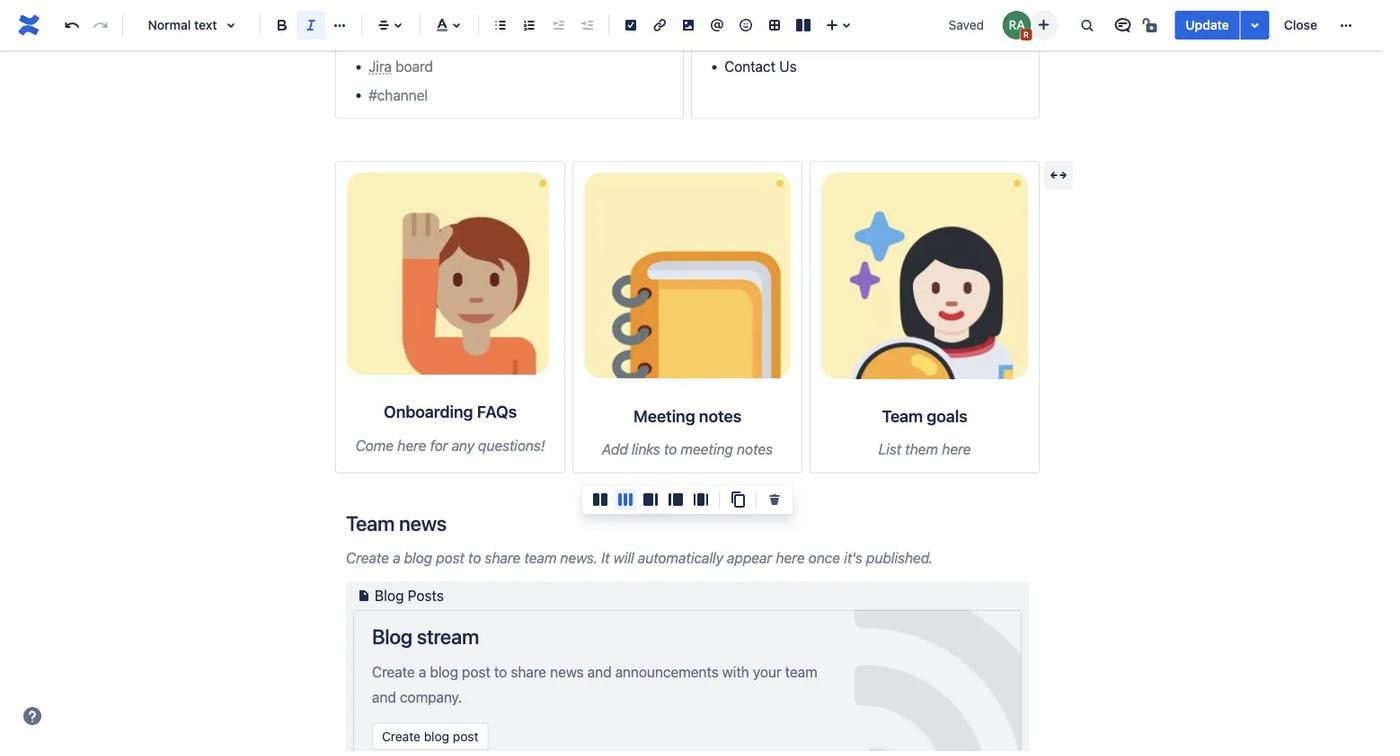 Task type: vqa. For each thing, say whether or not it's contained in the screenshot.
Numbered list ⌘⇧7 icon
yes



Task type: describe. For each thing, give the bounding box(es) containing it.
update
[[1186, 18, 1229, 32]]

blog posts
[[375, 587, 444, 605]]

post inside create blog post button
[[453, 729, 479, 744]]

faqs
[[477, 402, 517, 421]]

share for team
[[485, 550, 521, 567]]

1 horizontal spatial and
[[588, 664, 612, 681]]

add links to meeting notes
[[602, 441, 773, 458]]

once
[[809, 550, 840, 567]]

any
[[452, 437, 474, 454]]

2 horizontal spatial here
[[942, 441, 971, 458]]

post for news
[[462, 664, 491, 681]]

0 horizontal spatial here
[[397, 437, 426, 454]]

update button
[[1175, 11, 1240, 40]]

add
[[602, 441, 628, 458]]

create for create blog post
[[382, 729, 421, 744]]

close button
[[1273, 11, 1328, 40]]

published.
[[866, 550, 933, 567]]

more formatting image
[[329, 14, 351, 36]]

team for team goals
[[882, 407, 923, 426]]

go wide image
[[1048, 164, 1070, 186]]

them
[[905, 441, 938, 458]]

share for news
[[511, 664, 546, 681]]

posts
[[408, 587, 444, 605]]

numbered list ⌘⇧7 image
[[519, 14, 540, 36]]

meeting
[[634, 406, 695, 425]]

team goals
[[882, 407, 968, 426]]

normal
[[148, 18, 191, 32]]

your
[[753, 664, 782, 681]]

will
[[614, 550, 634, 567]]

to for news.
[[468, 550, 481, 567]]

saved
[[949, 18, 984, 32]]

normal text button
[[130, 5, 253, 45]]

appear
[[727, 550, 772, 567]]

align center image
[[373, 14, 395, 36]]

bold ⌘b image
[[271, 14, 293, 36]]

blog for create a blog post to share news and announcements with your team and company.
[[430, 664, 458, 681]]

action item image
[[620, 14, 642, 36]]

post for team
[[436, 550, 465, 567]]

two columns image
[[590, 489, 611, 511]]

blog stream
[[372, 625, 479, 649]]

stream
[[417, 625, 479, 649]]

team for team news
[[346, 511, 395, 535]]

three columns with sidebars image
[[690, 489, 712, 511]]

blog inside button
[[424, 729, 449, 744]]

meeting notes
[[634, 406, 742, 425]]

create for create a blog post to share news and announcements with your team and company.
[[372, 664, 415, 681]]

more image
[[1336, 14, 1357, 36]]

mention image
[[706, 14, 728, 36]]

undo ⌘z image
[[61, 14, 83, 36]]

layouts image
[[793, 14, 814, 36]]

news inside create a blog post to share news and announcements with your team and company.
[[550, 664, 584, 681]]

link image
[[649, 14, 670, 36]]

1 vertical spatial notes
[[737, 441, 773, 458]]

automatically
[[638, 550, 723, 567]]

create blog post button
[[372, 723, 488, 750]]

come here for any questions!
[[356, 437, 545, 454]]

help
[[724, 30, 754, 47]]

find and replace image
[[1076, 14, 1098, 36]]

outdent ⇧tab image
[[547, 14, 569, 36]]

help image
[[22, 706, 43, 727]]

redo ⌘⇧z image
[[90, 14, 111, 36]]

create blog post
[[382, 729, 479, 744]]

1 horizontal spatial here
[[776, 550, 805, 567]]



Task type: locate. For each thing, give the bounding box(es) containing it.
post
[[436, 550, 465, 567], [462, 664, 491, 681], [453, 729, 479, 744]]

three columns image
[[615, 489, 636, 511]]

questions!
[[478, 437, 545, 454]]

it's
[[844, 550, 863, 567]]

to for and
[[494, 664, 507, 681]]

0 horizontal spatial to
[[468, 550, 481, 567]]

2 vertical spatial blog
[[424, 729, 449, 744]]

list them here
[[879, 441, 971, 458]]

blog up posts on the left bottom of page
[[404, 550, 432, 567]]

blog for blog stream
[[372, 625, 413, 649]]

1 horizontal spatial a
[[419, 664, 426, 681]]

a down team news
[[393, 550, 400, 567]]

text
[[194, 18, 217, 32]]

0 vertical spatial team
[[882, 407, 923, 426]]

contact
[[724, 58, 776, 75]]

blog inside create a blog post to share news and announcements with your team and company.
[[430, 664, 458, 681]]

jira board
[[369, 58, 433, 75]]

adjust update settings image
[[1245, 14, 1266, 36]]

#channel
[[369, 86, 428, 103]]

1 horizontal spatial to
[[494, 664, 507, 681]]

news
[[399, 511, 447, 535], [550, 664, 584, 681]]

announcements
[[615, 664, 719, 681]]

remove image
[[764, 489, 786, 511]]

bullet list ⌘⇧8 image
[[490, 14, 511, 36]]

1 vertical spatial team
[[785, 664, 818, 681]]

0 horizontal spatial team
[[524, 550, 557, 567]]

team left news.
[[524, 550, 557, 567]]

comment icon image
[[1112, 14, 1134, 36]]

0 vertical spatial team
[[524, 550, 557, 567]]

0 vertical spatial post
[[436, 550, 465, 567]]

1 vertical spatial blog
[[372, 625, 413, 649]]

come
[[356, 437, 394, 454]]

blog for blog posts
[[375, 587, 404, 605]]

blog
[[404, 550, 432, 567], [430, 664, 458, 681], [424, 729, 449, 744]]

contact us
[[724, 58, 797, 75]]

ruby anderson image
[[1002, 11, 1031, 40]]

notes up meeting
[[699, 406, 742, 425]]

and left announcements
[[588, 664, 612, 681]]

right sidebar image
[[640, 489, 661, 511]]

team right your
[[785, 664, 818, 681]]

0 horizontal spatial news
[[399, 511, 447, 535]]

news.
[[560, 550, 598, 567]]

add image, video, or file image
[[678, 14, 699, 36]]

0 vertical spatial create
[[346, 550, 389, 567]]

post down stream
[[462, 664, 491, 681]]

0 vertical spatial blog
[[375, 587, 404, 605]]

0 vertical spatial and
[[588, 664, 612, 681]]

blog left posts on the left bottom of page
[[375, 587, 404, 605]]

team
[[882, 407, 923, 426], [346, 511, 395, 535]]

1 horizontal spatial news
[[550, 664, 584, 681]]

here down goals
[[942, 441, 971, 458]]

us
[[779, 58, 797, 75]]

list
[[879, 441, 902, 458]]

create a blog post to share team news. it will automatically appear here once it's published.
[[346, 550, 933, 567]]

0 horizontal spatial and
[[372, 688, 396, 706]]

it
[[601, 550, 610, 567]]

blog down the blog posts
[[372, 625, 413, 649]]

0 vertical spatial to
[[664, 441, 677, 458]]

a
[[393, 550, 400, 567], [419, 664, 426, 681]]

0 horizontal spatial team
[[346, 511, 395, 535]]

company.
[[400, 688, 462, 706]]

copy image
[[727, 489, 749, 511]]

0 vertical spatial a
[[393, 550, 400, 567]]

create inside create a blog post to share news and announcements with your team and company.
[[372, 664, 415, 681]]

close
[[1284, 18, 1318, 32]]

jira
[[369, 58, 392, 75]]

share
[[485, 550, 521, 567], [511, 664, 546, 681]]

post down company.
[[453, 729, 479, 744]]

a inside create a blog post to share news and announcements with your team and company.
[[419, 664, 426, 681]]

onboarding faqs
[[384, 402, 517, 421]]

team up blog posts icon
[[346, 511, 395, 535]]

team
[[524, 550, 557, 567], [785, 664, 818, 681]]

to inside create a blog post to share news and announcements with your team and company.
[[494, 664, 507, 681]]

a up company.
[[419, 664, 426, 681]]

notes right meeting
[[737, 441, 773, 458]]

share inside create a blog post to share news and announcements with your team and company.
[[511, 664, 546, 681]]

table image
[[764, 14, 786, 36]]

1 horizontal spatial team
[[882, 407, 923, 426]]

indent tab image
[[576, 14, 598, 36]]

left sidebar image
[[665, 489, 687, 511]]

here
[[397, 437, 426, 454], [942, 441, 971, 458], [776, 550, 805, 567]]

no restrictions image
[[1141, 14, 1162, 36]]

blog
[[375, 587, 404, 605], [372, 625, 413, 649]]

create up blog posts icon
[[346, 550, 389, 567]]

goals
[[927, 407, 968, 426]]

2 vertical spatial to
[[494, 664, 507, 681]]

post inside create a blog post to share news and announcements with your team and company.
[[462, 664, 491, 681]]

onboarding
[[384, 402, 473, 421]]

create
[[346, 550, 389, 567], [372, 664, 415, 681], [382, 729, 421, 744]]

2 vertical spatial post
[[453, 729, 479, 744]]

with
[[722, 664, 749, 681]]

create for create a blog post to share team news. it will automatically appear here once it's published.
[[346, 550, 389, 567]]

emoji image
[[735, 14, 757, 36]]

links
[[632, 441, 660, 458]]

0 vertical spatial notes
[[699, 406, 742, 425]]

2 vertical spatial create
[[382, 729, 421, 744]]

post up posts on the left bottom of page
[[436, 550, 465, 567]]

invite to edit image
[[1033, 14, 1055, 36]]

here left for
[[397, 437, 426, 454]]

2 horizontal spatial to
[[664, 441, 677, 458]]

1 vertical spatial share
[[511, 664, 546, 681]]

meeting
[[681, 441, 733, 458]]

confluence image
[[14, 11, 43, 40]]

blog down company.
[[424, 729, 449, 744]]

blog posts image
[[353, 585, 375, 607]]

1 vertical spatial news
[[550, 664, 584, 681]]

0 horizontal spatial a
[[393, 550, 400, 567]]

team up list
[[882, 407, 923, 426]]

a for create a blog post to share news and announcements with your team and company.
[[419, 664, 426, 681]]

create a blog post to share news and announcements with your team and company.
[[372, 664, 818, 706]]

confluence image
[[14, 11, 43, 40]]

a for create a blog post to share team news. it will automatically appear here once it's published.
[[393, 550, 400, 567]]

0 vertical spatial news
[[399, 511, 447, 535]]

for
[[430, 437, 448, 454]]

1 vertical spatial create
[[372, 664, 415, 681]]

1 vertical spatial blog
[[430, 664, 458, 681]]

to
[[664, 441, 677, 458], [468, 550, 481, 567], [494, 664, 507, 681]]

create down company.
[[382, 729, 421, 744]]

create up company.
[[372, 664, 415, 681]]

team news
[[346, 511, 447, 535]]

0 vertical spatial blog
[[404, 550, 432, 567]]

and left company.
[[372, 688, 396, 706]]

0 vertical spatial share
[[485, 550, 521, 567]]

1 vertical spatial post
[[462, 664, 491, 681]]

team inside create a blog post to share news and announcements with your team and company.
[[785, 664, 818, 681]]

1 vertical spatial to
[[468, 550, 481, 567]]

1 vertical spatial team
[[346, 511, 395, 535]]

board
[[396, 58, 433, 75]]

blog up company.
[[430, 664, 458, 681]]

normal text
[[148, 18, 217, 32]]

italic ⌘i image
[[300, 14, 322, 36]]

notes
[[699, 406, 742, 425], [737, 441, 773, 458]]

here left once
[[776, 550, 805, 567]]

1 horizontal spatial team
[[785, 664, 818, 681]]

blog for create a blog post to share team news. it will automatically appear here once it's published.
[[404, 550, 432, 567]]

1 vertical spatial a
[[419, 664, 426, 681]]

1 vertical spatial and
[[372, 688, 396, 706]]

create inside button
[[382, 729, 421, 744]]

and
[[588, 664, 612, 681], [372, 688, 396, 706]]



